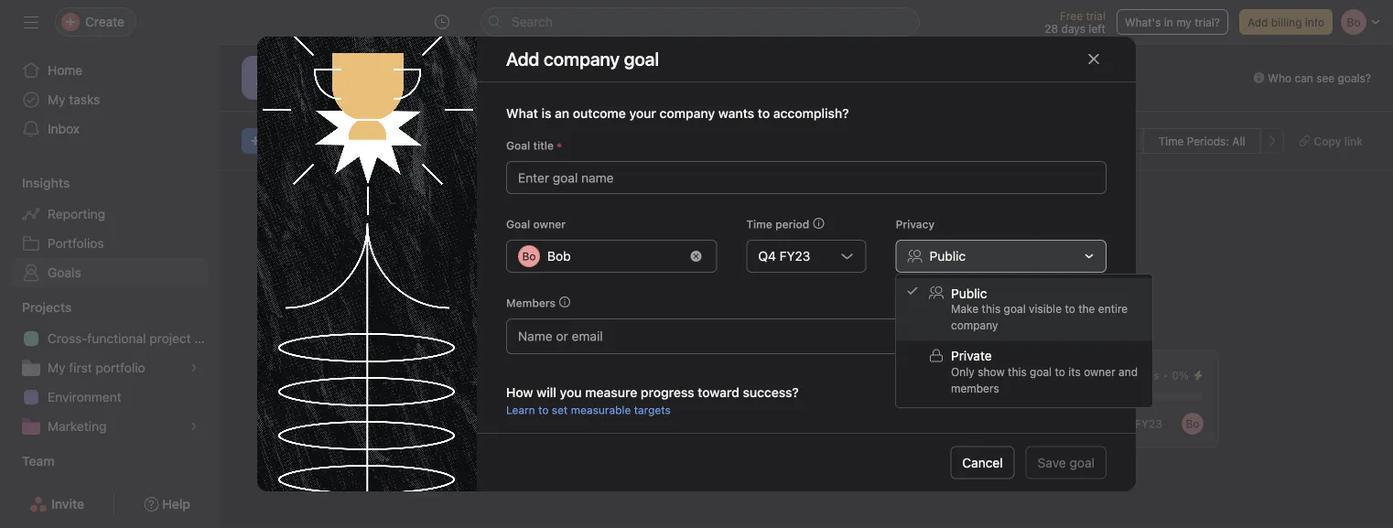 Task type: describe. For each thing, give the bounding box(es) containing it.
add for add your company mission to align your work and stay inspired. only members with full access can edit.
[[395, 245, 418, 260]]

measure
[[585, 385, 637, 400]]

add for add company goal
[[506, 48, 540, 70]]

work
[[633, 245, 662, 260]]

cancel button
[[950, 446, 1015, 479]]

my first portfolio link
[[11, 353, 209, 383]]

add your company mission to align your work and stay inspired. only members with full access can edit.
[[395, 245, 1008, 260]]

marketing
[[48, 419, 107, 434]]

private only show this goal to its owner and members
[[951, 348, 1138, 395]]

1 vertical spatial required image
[[999, 436, 1010, 447]]

team button
[[0, 452, 55, 471]]

environment link
[[11, 383, 209, 412]]

q4
[[758, 249, 776, 264]]

1 horizontal spatial can
[[1295, 71, 1313, 84]]

to inside public make this goal visible to the entire company
[[1065, 303, 1075, 315]]

who
[[1268, 71, 1292, 84]]

toward success?
[[698, 385, 799, 400]]

its
[[1068, 365, 1081, 378]]

1 vertical spatial company
[[451, 245, 505, 260]]

copy link button
[[1291, 128, 1371, 154]]

members
[[506, 297, 556, 310]]

goals?
[[1338, 71, 1371, 84]]

wants
[[718, 106, 754, 121]]

align
[[572, 245, 600, 260]]

show
[[978, 365, 1005, 378]]

home
[[48, 63, 83, 78]]

make
[[951, 303, 979, 315]]

how
[[506, 385, 533, 400]]

what's in my trial?
[[1125, 16, 1220, 28]]

my tasks
[[48, 92, 100, 107]]

goal inside button
[[288, 135, 310, 147]]

goal inside 'button'
[[1070, 455, 1095, 470]]

invite button
[[17, 488, 96, 521]]

insights
[[22, 175, 70, 190]]

projects element
[[0, 291, 220, 445]]

my goals
[[391, 87, 445, 102]]

1 vertical spatial goals
[[395, 308, 450, 334]]

info
[[1305, 16, 1325, 28]]

who can see goals?
[[1268, 71, 1371, 84]]

mission
[[509, 245, 553, 260]]

my workspace
[[300, 56, 419, 77]]

bo button
[[1182, 413, 1204, 435]]

an
[[555, 106, 569, 121]]

0%
[[1172, 369, 1189, 382]]

portfolios
[[48, 236, 104, 251]]

Name or email text field
[[518, 325, 617, 347]]

add goal button
[[242, 128, 318, 154]]

your down mission title text box
[[422, 245, 448, 260]]

goal owner
[[506, 218, 566, 231]]

my for my tasks
[[48, 92, 65, 107]]

goals link
[[11, 258, 209, 287]]

entire
[[1098, 303, 1128, 315]]

goal title
[[506, 139, 554, 152]]

invite
[[51, 497, 84, 512]]

to inside how will you measure progress toward success? learn to set measurable targets
[[538, 404, 549, 417]]

public make this goal visible to the entire company
[[951, 286, 1128, 332]]

28
[[1045, 22, 1058, 35]]

plan
[[194, 331, 220, 346]]

company goal
[[544, 48, 659, 70]]

my goals link
[[391, 87, 445, 111]]

Enter goal name text field
[[506, 161, 1107, 194]]

environment
[[48, 389, 121, 405]]

public for public
[[930, 249, 966, 264]]

inbox
[[48, 121, 80, 136]]

is
[[541, 106, 551, 121]]

search
[[512, 14, 553, 29]]

privacy
[[896, 218, 935, 231]]

to accomplish?
[[758, 106, 849, 121]]

edit.
[[982, 245, 1008, 260]]

bo inside button
[[1186, 417, 1200, 430]]

set
[[552, 404, 568, 417]]

save
[[1038, 455, 1066, 470]]

inspired.
[[719, 245, 770, 260]]

bo inside add company goal dialog
[[522, 250, 536, 263]]

stay
[[691, 245, 715, 260]]

•
[[1163, 369, 1168, 382]]

add for add billing info
[[1248, 16, 1268, 28]]

days
[[1061, 22, 1086, 35]]

copy link
[[1314, 135, 1363, 147]]

add for add goal
[[265, 135, 285, 147]]

0 horizontal spatial can
[[957, 245, 978, 260]]

add goal
[[265, 135, 310, 147]]

goal inside public make this goal visible to the entire company
[[1004, 303, 1026, 315]]

my tasks link
[[11, 85, 209, 114]]

copy
[[1314, 135, 1341, 147]]

owner inside add company goal dialog
[[533, 218, 566, 231]]

period
[[775, 218, 809, 231]]

cross-functional project plan link
[[11, 324, 220, 353]]

what's
[[1125, 16, 1161, 28]]

save goal button
[[1026, 446, 1107, 479]]

learn
[[506, 404, 535, 417]]

free
[[1060, 9, 1083, 22]]

q4 fy23
[[758, 249, 810, 264]]

only inside private only show this goal to its owner and members
[[951, 365, 975, 378]]

bob
[[547, 249, 571, 264]]

add company goal
[[506, 48, 659, 70]]

my for my first portfolio
[[48, 360, 65, 375]]

goal inside private only show this goal to its owner and members
[[1030, 365, 1052, 378]]



Task type: locate. For each thing, give the bounding box(es) containing it.
bo down 0%
[[1186, 417, 1200, 430]]

portfolio
[[96, 360, 145, 375]]

company inside public make this goal visible to the entire company
[[951, 319, 998, 332]]

goal
[[506, 139, 530, 152], [506, 218, 530, 231]]

goal left visible
[[1004, 303, 1026, 315]]

1 vertical spatial owner
[[1084, 365, 1116, 378]]

project
[[149, 331, 191, 346]]

to left its on the right of the page
[[1055, 365, 1065, 378]]

first
[[69, 360, 92, 375]]

members down show
[[951, 382, 999, 395]]

insights element
[[0, 167, 220, 291]]

1 vertical spatial only
[[951, 365, 975, 378]]

public up make at the bottom right of the page
[[951, 286, 987, 301]]

trial
[[1086, 9, 1106, 22]]

goals inside "my goals" link
[[412, 87, 445, 102]]

my down my workspace
[[391, 87, 409, 102]]

1 horizontal spatial only
[[951, 365, 975, 378]]

goals for team goals
[[336, 87, 369, 102]]

learn to set measurable targets link
[[506, 404, 671, 417]]

goal left its on the right of the page
[[1030, 365, 1052, 378]]

1 horizontal spatial company
[[660, 106, 715, 121]]

cross-functional project plan
[[48, 331, 220, 346]]

1 vertical spatial team
[[22, 454, 55, 469]]

1 goal from the top
[[506, 139, 530, 152]]

only down the period on the top
[[773, 245, 800, 260]]

0 vertical spatial this
[[982, 303, 1001, 315]]

remove image
[[691, 251, 702, 262]]

the
[[1078, 303, 1095, 315]]

progress
[[641, 385, 694, 400]]

team for team
[[22, 454, 55, 469]]

my
[[1176, 16, 1192, 28]]

your right align
[[604, 245, 630, 260]]

cross-
[[48, 331, 87, 346]]

portfolios link
[[11, 229, 209, 258]]

public inside "dropdown button"
[[930, 249, 966, 264]]

required image down an
[[554, 140, 565, 151]]

and inside private only show this goal to its owner and members
[[1119, 365, 1138, 378]]

to inside private only show this goal to its owner and members
[[1055, 365, 1065, 378]]

and left the •
[[1119, 365, 1138, 378]]

this
[[982, 303, 1001, 315], [1008, 365, 1027, 378]]

and
[[665, 245, 687, 260], [1119, 365, 1138, 378]]

projects
[[22, 300, 72, 315]]

required image up cancel
[[999, 436, 1010, 447]]

visible
[[1029, 303, 1062, 315]]

goals down portfolios on the left of the page
[[48, 265, 81, 280]]

this right make at the bottom right of the page
[[982, 303, 1001, 315]]

goals inside team goals link
[[336, 87, 369, 102]]

your inside add company goal dialog
[[629, 106, 656, 121]]

1 horizontal spatial this
[[1008, 365, 1027, 378]]

0 horizontal spatial goals
[[336, 87, 369, 102]]

2 vertical spatial company
[[951, 319, 998, 332]]

private
[[951, 348, 992, 363]]

goal up mission
[[506, 218, 530, 231]]

0 horizontal spatial only
[[773, 245, 800, 260]]

global element
[[0, 45, 220, 155]]

company left 'wants'
[[660, 106, 715, 121]]

owner inside private only show this goal to its owner and members
[[1084, 365, 1116, 378]]

tasks
[[69, 92, 100, 107]]

members inside private only show this goal to its owner and members
[[951, 382, 999, 395]]

2 goals from the left
[[412, 87, 445, 102]]

trial?
[[1195, 16, 1220, 28]]

fy23
[[780, 249, 810, 264]]

goal for goal owner
[[506, 218, 530, 231]]

goals for my goals
[[412, 87, 445, 102]]

1 horizontal spatial team
[[300, 87, 333, 102]]

1 vertical spatial members
[[951, 382, 999, 395]]

time
[[746, 218, 772, 231]]

public
[[930, 249, 966, 264], [951, 286, 987, 301]]

public down privacy
[[930, 249, 966, 264]]

• 0%
[[1163, 369, 1189, 382]]

only down private
[[951, 365, 975, 378]]

0 horizontal spatial bo
[[522, 250, 536, 263]]

1 horizontal spatial bo
[[1186, 417, 1200, 430]]

see
[[1316, 71, 1335, 84]]

1 horizontal spatial goals
[[412, 87, 445, 102]]

goals inside insights element
[[48, 265, 81, 280]]

public inside public make this goal visible to the entire company
[[951, 286, 987, 301]]

public button
[[896, 240, 1107, 273]]

my left tasks
[[48, 92, 65, 107]]

add company goal dialog
[[257, 37, 1136, 528]]

0 vertical spatial bo
[[522, 250, 536, 263]]

this inside private only show this goal to its owner and members
[[1008, 365, 1027, 378]]

to left the on the right of page
[[1065, 303, 1075, 315]]

company left mission
[[451, 245, 505, 260]]

goal
[[288, 135, 310, 147], [1004, 303, 1026, 315], [1030, 365, 1052, 378], [1070, 455, 1095, 470]]

outcome
[[573, 106, 626, 121]]

access
[[912, 245, 953, 260]]

this inside public make this goal visible to the entire company
[[982, 303, 1001, 315]]

can left see
[[1295, 71, 1313, 84]]

goal right save
[[1070, 455, 1095, 470]]

add billing info
[[1248, 16, 1325, 28]]

what
[[506, 106, 538, 121]]

0 vertical spatial only
[[773, 245, 800, 260]]

0 horizontal spatial company
[[451, 245, 505, 260]]

no status
[[1110, 369, 1159, 382]]

owner up bob at left top
[[533, 218, 566, 231]]

0 vertical spatial members
[[804, 245, 859, 260]]

0 horizontal spatial members
[[804, 245, 859, 260]]

how will you measure progress toward success? learn to set measurable targets
[[506, 385, 799, 417]]

company
[[660, 106, 715, 121], [451, 245, 505, 260], [951, 319, 998, 332]]

1 vertical spatial bo
[[1186, 417, 1200, 430]]

1 vertical spatial goal
[[506, 218, 530, 231]]

what's in my trial? button
[[1117, 9, 1228, 35]]

0 vertical spatial team
[[300, 87, 333, 102]]

2 goal from the top
[[506, 218, 530, 231]]

goals
[[48, 265, 81, 280], [395, 308, 450, 334]]

0 horizontal spatial required image
[[554, 140, 565, 151]]

team
[[300, 87, 333, 102], [22, 454, 55, 469]]

team down my workspace
[[300, 87, 333, 102]]

your right outcome
[[629, 106, 656, 121]]

free trial 28 days left
[[1045, 9, 1106, 35]]

my inside 'projects' "element"
[[48, 360, 65, 375]]

full
[[891, 245, 909, 260]]

to left align
[[557, 245, 569, 260]]

team inside dropdown button
[[22, 454, 55, 469]]

1 horizontal spatial and
[[1119, 365, 1138, 378]]

0 horizontal spatial goals
[[48, 265, 81, 280]]

goal left the title
[[506, 139, 530, 152]]

team goals link
[[300, 87, 369, 111]]

0 vertical spatial goal
[[506, 139, 530, 152]]

owner right its on the right of the page
[[1084, 365, 1116, 378]]

bo left bob at left top
[[522, 250, 536, 263]]

hide sidebar image
[[24, 15, 38, 29]]

0 horizontal spatial this
[[982, 303, 1001, 315]]

close this dialog image
[[1087, 52, 1101, 66]]

and left remove "icon"
[[665, 245, 687, 260]]

this right show
[[1008, 365, 1027, 378]]

members
[[804, 245, 859, 260], [951, 382, 999, 395]]

1 horizontal spatial required image
[[999, 436, 1010, 447]]

0 vertical spatial and
[[665, 245, 687, 260]]

company inside dialog
[[660, 106, 715, 121]]

1 goals from the left
[[336, 87, 369, 102]]

1 vertical spatial this
[[1008, 365, 1027, 378]]

link
[[1344, 135, 1363, 147]]

status
[[1128, 369, 1159, 382]]

search button
[[481, 7, 920, 37]]

0 vertical spatial public
[[930, 249, 966, 264]]

1 horizontal spatial members
[[951, 382, 999, 395]]

and for work
[[665, 245, 687, 260]]

2 horizontal spatial company
[[951, 319, 998, 332]]

team for team goals
[[300, 87, 333, 102]]

to left set
[[538, 404, 549, 417]]

team up invite button
[[22, 454, 55, 469]]

reporting
[[48, 206, 105, 222]]

company down make at the bottom right of the page
[[951, 319, 998, 332]]

pass!
[[409, 368, 442, 383]]

my inside global 'element'
[[48, 92, 65, 107]]

with
[[862, 245, 887, 260]]

add inside dialog
[[506, 48, 540, 70]]

my
[[391, 87, 409, 102], [48, 92, 65, 107], [48, 360, 65, 375]]

0 vertical spatial company
[[660, 106, 715, 121]]

0 vertical spatial can
[[1295, 71, 1313, 84]]

left
[[1089, 22, 1106, 35]]

0 horizontal spatial and
[[665, 245, 687, 260]]

insights button
[[0, 174, 70, 192]]

no
[[1110, 369, 1125, 382]]

my left first in the left of the page
[[48, 360, 65, 375]]

1 horizontal spatial owner
[[1084, 365, 1116, 378]]

0 vertical spatial required image
[[554, 140, 565, 151]]

public for public make this goal visible to the entire company
[[951, 286, 987, 301]]

goal for goal title
[[506, 139, 530, 152]]

add inside 'button'
[[1248, 16, 1268, 28]]

required image
[[554, 140, 565, 151], [999, 436, 1010, 447]]

search list box
[[481, 7, 920, 37]]

0 vertical spatial goals
[[48, 265, 81, 280]]

inbox link
[[11, 114, 209, 144]]

home link
[[11, 56, 209, 85]]

1 vertical spatial and
[[1119, 365, 1138, 378]]

add inside button
[[265, 135, 285, 147]]

1 vertical spatial can
[[957, 245, 978, 260]]

goals up pass! at the left bottom of the page
[[395, 308, 450, 334]]

billing
[[1271, 16, 1302, 28]]

members left with
[[804, 245, 859, 260]]

0 horizontal spatial team
[[22, 454, 55, 469]]

Mission title text field
[[384, 186, 475, 228]]

measurable
[[571, 404, 631, 417]]

time period
[[746, 218, 809, 231]]

to
[[557, 245, 569, 260], [1065, 303, 1075, 315], [1055, 365, 1065, 378], [538, 404, 549, 417]]

can left the edit.
[[957, 245, 978, 260]]

goal down team goals link
[[288, 135, 310, 147]]

team goals
[[300, 87, 369, 102]]

teams element
[[0, 445, 220, 511]]

0 horizontal spatial owner
[[533, 218, 566, 231]]

bo
[[522, 250, 536, 263], [1186, 417, 1200, 430]]

and for owner
[[1119, 365, 1138, 378]]

targets
[[634, 404, 671, 417]]

owner
[[533, 218, 566, 231], [1084, 365, 1116, 378]]

can
[[1295, 71, 1313, 84], [957, 245, 978, 260]]

1 horizontal spatial goals
[[395, 308, 450, 334]]

in
[[1164, 16, 1173, 28]]

1 vertical spatial public
[[951, 286, 987, 301]]

0 vertical spatial owner
[[533, 218, 566, 231]]

my for my goals
[[391, 87, 409, 102]]



Task type: vqa. For each thing, say whether or not it's contained in the screenshot.
Add goal button
yes



